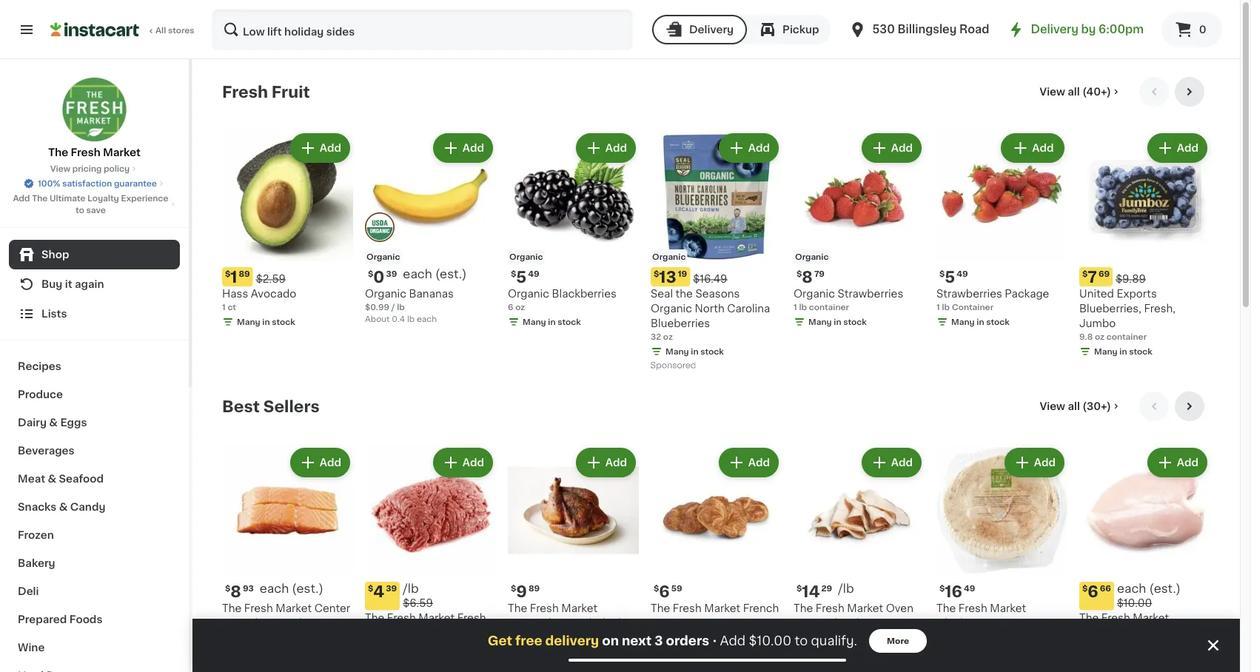 Task type: locate. For each thing, give the bounding box(es) containing it.
the down 14
[[794, 603, 813, 614]]

1 vertical spatial $10.00
[[749, 635, 792, 648]]

$ inside $ 0 39
[[368, 270, 373, 278]]

view pricing policy
[[50, 165, 130, 173]]

prepared foods link
[[9, 606, 180, 634]]

view inside "popup button"
[[1040, 401, 1066, 412]]

add button for the fresh market chicken pot pie
[[1006, 449, 1063, 476]]

fresh up boneless
[[1102, 613, 1131, 623]]

89 for 1
[[239, 270, 250, 278]]

organic blackberries 6 oz
[[508, 289, 617, 311]]

ct down butter
[[659, 633, 667, 641]]

fresh inside $ 6 66 each (est.) $10.00 the fresh market boneless skinless chicken breasts
[[1102, 613, 1131, 623]]

chicken up 38
[[937, 618, 979, 629]]

1 vertical spatial all
[[1068, 401, 1080, 412]]

all
[[156, 26, 166, 34]]

stock for strawberries
[[844, 318, 867, 326]]

1 horizontal spatial delivery
[[1031, 24, 1079, 35]]

all stores
[[156, 26, 194, 34]]

main content containing fresh fruit
[[193, 59, 1240, 672]]

0 vertical spatial all
[[1068, 87, 1080, 97]]

4 down butter
[[651, 633, 657, 641]]

89 right "9"
[[529, 585, 540, 593]]

1 inside strawberries package 1 lb container
[[937, 303, 940, 311]]

item carousel region containing best sellers
[[222, 392, 1211, 672]]

39 inside $ 4 39 /lb $6.59 the fresh market fresh ground chuck
[[386, 585, 397, 593]]

2 horizontal spatial chicken
[[1080, 642, 1122, 653]]

5 for organic blackberries
[[516, 269, 527, 285]]

1 vertical spatial 8
[[231, 584, 241, 599]]

stock down avocado
[[272, 318, 295, 326]]

2 all from the top
[[1068, 401, 1080, 412]]

$ 5 49 up container
[[940, 269, 968, 285]]

container
[[809, 303, 849, 311], [1107, 333, 1147, 341]]

add button for the fresh market roasted natural chicken
[[577, 449, 635, 476]]

0 vertical spatial to
[[76, 206, 84, 214]]

many in stock up sponsored badge image at right bottom
[[666, 348, 724, 356]]

sponsored badge image
[[651, 362, 696, 370]]

the inside the fresh market center cut atlantic salmon portions
[[222, 603, 242, 614]]

1 5 from the left
[[516, 269, 527, 285]]

roasted inside the fresh market roasted natural chicken 26 oz
[[508, 618, 552, 629]]

(est.) inside $8.93 each (estimated) element
[[292, 583, 323, 595]]

many in stock down organic strawberries 1 lb container
[[809, 318, 867, 326]]

1 vertical spatial 89
[[529, 585, 540, 593]]

0 vertical spatial each (est.)
[[403, 268, 467, 280]]

market inside the fresh market oven roasted turkey $0.89/oz
[[847, 603, 883, 614]]

in down blueberries,
[[1120, 348, 1127, 356]]

the
[[48, 147, 68, 158], [32, 194, 48, 203], [222, 603, 242, 614], [508, 603, 527, 614], [651, 603, 670, 614], [794, 603, 813, 614], [937, 603, 956, 614], [365, 613, 384, 623], [1080, 613, 1099, 623]]

0 horizontal spatial chicken
[[595, 618, 637, 629]]

1 item carousel region from the top
[[222, 77, 1211, 380]]

0 vertical spatial view
[[1040, 87, 1065, 97]]

container down the 79 on the top right of page
[[809, 303, 849, 311]]

all for 7
[[1068, 87, 1080, 97]]

(est.) up skinless
[[1150, 583, 1181, 595]]

product group containing 13
[[651, 130, 782, 374]]

add button for the fresh market boneless skinless chicken breasts
[[1149, 449, 1206, 476]]

many up sponsored badge image at right bottom
[[666, 348, 689, 356]]

(30+)
[[1083, 401, 1111, 412]]

49 up container
[[957, 270, 968, 278]]

delivery
[[1031, 24, 1079, 35], [689, 24, 734, 35]]

0 vertical spatial 8
[[802, 269, 813, 285]]

stock down seal the seasons organic north carolina blueberries 32 oz
[[701, 348, 724, 356]]

product group containing 1
[[222, 130, 353, 331]]

the fresh market french butter croissants 4 ct
[[651, 603, 779, 641]]

(est.) for 8
[[292, 583, 323, 595]]

bakery link
[[9, 549, 180, 578]]

$ up seal
[[654, 270, 659, 278]]

$10.00
[[1117, 598, 1152, 608], [749, 635, 792, 648]]

$ left 69
[[1083, 270, 1088, 278]]

stock down •
[[701, 648, 724, 656]]

market inside the fresh market chicken pot pie 38 oz
[[990, 603, 1026, 614]]

container
[[952, 303, 994, 311]]

0 horizontal spatial 8
[[231, 584, 241, 599]]

the fresh market roasted natural chicken 26 oz
[[508, 603, 637, 641]]

in for blackberries
[[548, 318, 556, 326]]

oz inside seal the seasons organic north carolina blueberries 32 oz
[[663, 333, 673, 341]]

about
[[365, 315, 390, 323]]

container down jumbo
[[1107, 333, 1147, 341]]

add for organic blackberries
[[606, 143, 627, 153]]

0 horizontal spatial 6
[[508, 303, 513, 311]]

$ up organic blackberries 6 oz
[[511, 270, 516, 278]]

1 horizontal spatial $ 5 49
[[940, 269, 968, 285]]

1 left container
[[937, 303, 940, 311]]

$ inside $ 6 59
[[654, 585, 659, 593]]

all left (30+)
[[1068, 401, 1080, 412]]

1 strawberries from the left
[[838, 289, 904, 299]]

0 vertical spatial 4
[[373, 584, 384, 599]]

8 for $ 8 79
[[802, 269, 813, 285]]

market inside the fresh market french butter croissants 4 ct
[[704, 603, 741, 614]]

organic down $ 8 79
[[794, 289, 835, 299]]

$ up 26
[[511, 585, 516, 593]]

the fresh market
[[48, 147, 141, 158]]

more button
[[869, 629, 927, 653]]

in up sponsored badge image at right bottom
[[691, 348, 699, 356]]

view
[[1040, 87, 1065, 97], [50, 165, 70, 173], [1040, 401, 1066, 412]]

& right meat
[[48, 474, 56, 484]]

(est.) inside $0.39 each (estimated) element
[[435, 268, 467, 280]]

in down container
[[977, 318, 985, 326]]

fresh down $6.59 at bottom left
[[387, 613, 416, 623]]

89
[[239, 270, 250, 278], [529, 585, 540, 593]]

item carousel region
[[222, 77, 1211, 380], [222, 392, 1211, 672]]

delivery for delivery
[[689, 24, 734, 35]]

1 horizontal spatial strawberries
[[937, 289, 1002, 299]]

add button for the fresh market french butter croissants
[[720, 449, 778, 476]]

0 vertical spatial item carousel region
[[222, 77, 1211, 380]]

many for the
[[666, 348, 689, 356]]

0 horizontal spatial 4
[[373, 584, 384, 599]]

organic up $ 0 39
[[367, 253, 400, 261]]

stock for the
[[701, 348, 724, 356]]

2 horizontal spatial 6
[[1088, 584, 1099, 599]]

market for the fresh market oven roasted turkey $0.89/oz
[[847, 603, 883, 614]]

0 vertical spatial $10.00
[[1117, 598, 1152, 608]]

1 horizontal spatial 89
[[529, 585, 540, 593]]

(est.) up bananas at the top of the page
[[435, 268, 467, 280]]

2 strawberries from the left
[[937, 289, 1002, 299]]

breasts
[[1125, 642, 1164, 653]]

8 for $ 8 93
[[231, 584, 241, 599]]

ct
[[228, 303, 236, 311], [659, 633, 667, 641]]

1 vertical spatial 0
[[373, 269, 385, 285]]

each inside $ 6 66 each (est.) $10.00 the fresh market boneless skinless chicken breasts
[[1117, 583, 1147, 595]]

each (est.) for 0
[[403, 268, 467, 280]]

$1.89 original price: $2.59 element
[[222, 267, 353, 287]]

1 horizontal spatial (est.)
[[435, 268, 467, 280]]

french
[[743, 603, 779, 614]]

to left the qualify.
[[795, 635, 808, 648]]

29
[[822, 585, 832, 593]]

lb down $ 8 79
[[799, 303, 807, 311]]

0 vertical spatial 89
[[239, 270, 250, 278]]

0 vertical spatial ct
[[228, 303, 236, 311]]

1 vertical spatial &
[[48, 474, 56, 484]]

product group containing 16
[[937, 445, 1068, 661]]

delivery inside button
[[689, 24, 734, 35]]

$ 6 66 each (est.) $10.00 the fresh market boneless skinless chicken breasts
[[1080, 583, 1181, 653]]

market up chuck
[[419, 613, 455, 623]]

0 horizontal spatial strawberries
[[838, 289, 904, 299]]

1 horizontal spatial 0
[[1199, 24, 1207, 35]]

0 horizontal spatial 0
[[373, 269, 385, 285]]

1 horizontal spatial 5
[[945, 269, 955, 285]]

view pricing policy link
[[50, 163, 139, 175]]

organic left blackberries
[[508, 289, 549, 299]]

market inside the fresh market link
[[103, 147, 141, 158]]

shop link
[[9, 240, 180, 270]]

recipes
[[18, 361, 61, 372]]

add the ultimate loyalty experience to save
[[13, 194, 168, 214]]

5 up organic blackberries 6 oz
[[516, 269, 527, 285]]

$ 8 79
[[797, 269, 825, 285]]

1 all from the top
[[1068, 87, 1080, 97]]

$ 9 89
[[511, 584, 540, 599]]

market inside $ 6 66 each (est.) $10.00 the fresh market boneless skinless chicken breasts
[[1133, 613, 1169, 623]]

organic up organic blackberries 6 oz
[[509, 253, 543, 261]]

each (est.) for 8
[[260, 583, 323, 595]]

sellers
[[263, 399, 320, 414]]

product group containing 9
[[508, 445, 639, 643]]

each
[[403, 268, 432, 280], [417, 315, 437, 323], [260, 583, 289, 595], [1117, 583, 1147, 595]]

0 horizontal spatial $10.00
[[749, 635, 792, 648]]

2 5 from the left
[[945, 269, 955, 285]]

$ 6 59
[[654, 584, 682, 599]]

add button for strawberries package
[[1006, 135, 1063, 161]]

in for package
[[977, 318, 985, 326]]

None search field
[[212, 9, 633, 50]]

add inside add the ultimate loyalty experience to save
[[13, 194, 30, 203]]

13
[[659, 269, 677, 285]]

stock down organic strawberries 1 lb container
[[844, 318, 867, 326]]

the inside the fresh market roasted natural chicken 26 oz
[[508, 603, 527, 614]]

$ inside $ 7 69 $9.89 united exports blueberries, fresh, jumbo 9.8 oz container
[[1083, 270, 1088, 278]]

view left '(40+)'
[[1040, 87, 1065, 97]]

$7.69 original price: $9.89 element
[[1080, 267, 1211, 287]]

market for the fresh market chicken pot pie 38 oz
[[990, 603, 1026, 614]]

2 vertical spatial &
[[59, 502, 68, 512]]

$ 8 93
[[225, 584, 254, 599]]

each (est.) up bananas at the top of the page
[[403, 268, 467, 280]]

produce
[[18, 389, 63, 400]]

strawberries inside organic strawberries 1 lb container
[[838, 289, 904, 299]]

89 up 'hass'
[[239, 270, 250, 278]]

organic up "blueberries"
[[651, 304, 692, 314]]

0 horizontal spatial each (est.)
[[260, 583, 323, 595]]

1 vertical spatial to
[[795, 635, 808, 648]]

view inside popup button
[[1040, 87, 1065, 97]]

portions
[[222, 633, 266, 643]]

fresh down 59
[[673, 603, 702, 614]]

best sellers
[[222, 399, 320, 414]]

39
[[386, 270, 397, 278], [386, 585, 397, 593]]

1 horizontal spatial each (est.)
[[403, 268, 467, 280]]

each down bananas at the top of the page
[[417, 315, 437, 323]]

0 horizontal spatial container
[[809, 303, 849, 311]]

many for avocado
[[237, 318, 260, 326]]

0 horizontal spatial roasted
[[508, 618, 552, 629]]

5 for strawberries package
[[945, 269, 955, 285]]

1 down 'hass'
[[222, 303, 226, 311]]

deli link
[[9, 578, 180, 606]]

fresh
[[222, 84, 268, 100], [71, 147, 101, 158], [244, 603, 273, 614], [530, 603, 559, 614], [673, 603, 702, 614], [816, 603, 845, 614], [959, 603, 988, 614], [387, 613, 416, 623], [457, 613, 486, 623], [1102, 613, 1131, 623]]

$0.99
[[365, 303, 390, 311]]

1 vertical spatial container
[[1107, 333, 1147, 341]]

8 left 93
[[231, 584, 241, 599]]

market up the croissants
[[704, 603, 741, 614]]

organic inside organic strawberries 1 lb container
[[794, 289, 835, 299]]

stock for package
[[987, 318, 1010, 326]]

(est.) up "center"
[[292, 583, 323, 595]]

product group
[[222, 130, 353, 331], [365, 130, 496, 325], [508, 130, 639, 331], [651, 130, 782, 374], [794, 130, 925, 331], [937, 130, 1068, 331], [1080, 130, 1211, 361], [222, 445, 353, 672], [365, 445, 496, 658], [508, 445, 639, 643], [651, 445, 782, 661], [794, 445, 925, 643], [937, 445, 1068, 661], [1080, 445, 1211, 672]]

the down 100%
[[32, 194, 48, 203]]

$ up 38
[[940, 585, 945, 593]]

2 item carousel region from the top
[[222, 392, 1211, 672]]

eggs
[[60, 418, 87, 428]]

1 horizontal spatial to
[[795, 635, 808, 648]]

main content
[[193, 59, 1240, 672]]

add
[[320, 143, 341, 153], [463, 143, 484, 153], [606, 143, 627, 153], [748, 143, 770, 153], [891, 143, 913, 153], [1034, 143, 1056, 153], [1177, 143, 1199, 153], [13, 194, 30, 203], [320, 458, 341, 468], [463, 458, 484, 468], [606, 458, 627, 468], [748, 458, 770, 468], [891, 458, 913, 468], [1034, 458, 1056, 468], [1177, 458, 1199, 468], [720, 635, 746, 648]]

1 39 from the top
[[386, 270, 397, 278]]

all inside popup button
[[1068, 87, 1080, 97]]

0 vertical spatial 39
[[386, 270, 397, 278]]

chicken inside the fresh market roasted natural chicken 26 oz
[[595, 618, 637, 629]]

0 horizontal spatial ct
[[228, 303, 236, 311]]

instacart logo image
[[50, 21, 139, 39]]

$ up 'hass'
[[225, 270, 231, 278]]

market inside the fresh market roasted natural chicken 26 oz
[[561, 603, 598, 614]]

market up the "pie"
[[990, 603, 1026, 614]]

stock down strawberries package 1 lb container at the right
[[987, 318, 1010, 326]]

49 inside '$ 16 49'
[[964, 585, 975, 593]]

1 inside organic strawberries 1 lb container
[[794, 303, 797, 311]]

market down $8.93 each (estimated) element
[[276, 603, 312, 614]]

add for the fresh market center cut atlantic salmon portions
[[320, 458, 341, 468]]

many in stock for 7
[[1094, 348, 1153, 356]]

66
[[1100, 585, 1111, 593]]

& left 'candy'
[[59, 502, 68, 512]]

market up 'turkey'
[[847, 603, 883, 614]]

1 horizontal spatial roasted
[[794, 618, 837, 629]]

the inside the fresh market oven roasted turkey $0.89/oz
[[794, 603, 813, 614]]

many for 7
[[1094, 348, 1118, 356]]

chicken inside the fresh market chicken pot pie 38 oz
[[937, 618, 979, 629]]

2 39 from the top
[[386, 585, 397, 593]]

the down 16
[[937, 603, 956, 614]]

the down "9"
[[508, 603, 527, 614]]

0 button
[[1162, 12, 1223, 47]]

/lb
[[403, 583, 419, 595], [838, 583, 854, 595]]

strawberries
[[838, 289, 904, 299], [937, 289, 1002, 299]]

in down hass avocado 1 ct
[[262, 318, 270, 326]]

$ 5 49 up organic blackberries 6 oz
[[511, 269, 540, 285]]

$ inside $ 9 89
[[511, 585, 516, 593]]

0 vertical spatial 0
[[1199, 24, 1207, 35]]

market inside the fresh market center cut atlantic salmon portions
[[276, 603, 312, 614]]

view all (40+) button
[[1034, 77, 1128, 107]]

add for united exports blueberries, fresh, jumbo
[[1177, 143, 1199, 153]]

to left "save"
[[76, 206, 84, 214]]

0 vertical spatial &
[[49, 418, 58, 428]]

ct inside hass avocado 1 ct
[[228, 303, 236, 311]]

1 vertical spatial 39
[[386, 585, 397, 593]]

1 horizontal spatial ct
[[659, 633, 667, 641]]

in for strawberries
[[834, 318, 842, 326]]

product group containing 7
[[1080, 130, 1211, 361]]

item carousel region containing fresh fruit
[[222, 77, 1211, 380]]

2 roasted from the left
[[794, 618, 837, 629]]

many down organic blackberries 6 oz
[[523, 318, 546, 326]]

1 roasted from the left
[[508, 618, 552, 629]]

pot
[[982, 618, 1000, 629]]

add button for organic blackberries
[[577, 135, 635, 161]]

the up ground
[[365, 613, 384, 623]]

& for snacks
[[59, 502, 68, 512]]

$6.66 each (estimated) original price: $10.00 element
[[1080, 582, 1211, 610]]

$ 5 49 for strawberries package
[[940, 269, 968, 285]]

market for the fresh market french butter croissants 4 ct
[[704, 603, 741, 614]]

delivery button
[[652, 15, 747, 44]]

each (est.) inside $8.93 each (estimated) element
[[260, 583, 323, 595]]

market inside $ 4 39 /lb $6.59 the fresh market fresh ground chuck
[[419, 613, 455, 623]]

16
[[945, 584, 963, 599]]

the up boneless
[[1080, 613, 1099, 623]]

container inside $ 7 69 $9.89 united exports blueberries, fresh, jumbo 9.8 oz container
[[1107, 333, 1147, 341]]

2 vertical spatial view
[[1040, 401, 1066, 412]]

the fresh market oven roasted turkey $0.89/oz
[[794, 603, 914, 641]]

all inside "popup button"
[[1068, 401, 1080, 412]]

5 up container
[[945, 269, 955, 285]]

$
[[225, 270, 231, 278], [368, 270, 373, 278], [511, 270, 516, 278], [654, 270, 659, 278], [797, 270, 802, 278], [940, 270, 945, 278], [1083, 270, 1088, 278], [225, 585, 231, 593], [368, 585, 373, 593], [511, 585, 516, 593], [654, 585, 659, 593], [797, 585, 802, 593], [940, 585, 945, 593], [1083, 585, 1088, 593]]

add for the fresh market french butter croissants
[[748, 458, 770, 468]]

$10.00 up skinless
[[1117, 598, 1152, 608]]

many down hass avocado 1 ct
[[237, 318, 260, 326]]

fresh up the atlantic
[[244, 603, 273, 614]]

fresh up pot
[[959, 603, 988, 614]]

the for the fresh market french butter croissants 4 ct
[[651, 603, 670, 614]]

0 horizontal spatial to
[[76, 206, 84, 214]]

0 horizontal spatial (est.)
[[292, 583, 323, 595]]

1 /lb from the left
[[403, 583, 419, 595]]

stock for blackberries
[[558, 318, 581, 326]]

89 inside '$ 1 89'
[[239, 270, 250, 278]]

add the ultimate loyalty experience to save link
[[12, 193, 177, 216]]

0 horizontal spatial $ 5 49
[[511, 269, 540, 285]]

32
[[651, 333, 661, 341]]

loyalty
[[87, 194, 119, 203]]

each right 93
[[260, 583, 289, 595]]

oz inside the fresh market chicken pot pie 38 oz
[[950, 633, 959, 641]]

0
[[1199, 24, 1207, 35], [373, 269, 385, 285]]

view all (40+)
[[1040, 87, 1111, 97]]

croissants
[[686, 618, 742, 629]]

0 horizontal spatial delivery
[[689, 24, 734, 35]]

ultimate
[[50, 194, 85, 203]]

$ inside '$ 1 89'
[[225, 270, 231, 278]]

roasted
[[508, 618, 552, 629], [794, 618, 837, 629]]

organic up the '13'
[[652, 253, 686, 261]]

many down container
[[952, 318, 975, 326]]

the up butter
[[651, 603, 670, 614]]

strawberries package 1 lb container
[[937, 289, 1050, 311]]

/
[[392, 303, 395, 311]]

$ 4 39 /lb $6.59 the fresh market fresh ground chuck
[[365, 583, 486, 638]]

fresh inside the fresh market french butter croissants 4 ct
[[673, 603, 702, 614]]

turkey
[[840, 618, 875, 629]]

1 vertical spatial each (est.)
[[260, 583, 323, 595]]

the for the fresh market roasted natural chicken 26 oz
[[508, 603, 527, 614]]

39 up ground
[[386, 585, 397, 593]]

the for the fresh market oven roasted turkey $0.89/oz
[[794, 603, 813, 614]]

in down organic strawberries 1 lb container
[[834, 318, 842, 326]]

89 inside $ 9 89
[[529, 585, 540, 593]]

roasted up free
[[508, 618, 552, 629]]

0 horizontal spatial 5
[[516, 269, 527, 285]]

Search field
[[213, 10, 632, 49]]

$ left 93
[[225, 585, 231, 593]]

$ up strawberries package 1 lb container at the right
[[940, 270, 945, 278]]

1 horizontal spatial 8
[[802, 269, 813, 285]]

united
[[1080, 289, 1114, 299]]

1 $ 5 49 from the left
[[511, 269, 540, 285]]

0 vertical spatial container
[[809, 303, 849, 311]]

in down organic blackberries 6 oz
[[548, 318, 556, 326]]

chuck
[[407, 627, 440, 638]]

1
[[231, 269, 237, 285], [222, 303, 226, 311], [794, 303, 797, 311], [937, 303, 940, 311]]

each (est.) inside $0.39 each (estimated) element
[[403, 268, 467, 280]]

0 horizontal spatial /lb
[[403, 583, 419, 595]]

2 /lb from the left
[[838, 583, 854, 595]]

roasted up $0.89/oz
[[794, 618, 837, 629]]

treatment tracker modal dialog
[[193, 619, 1240, 672]]

view left (30+)
[[1040, 401, 1066, 412]]

again
[[75, 279, 104, 290]]

8 left the 79 on the top right of page
[[802, 269, 813, 285]]

6 inside $ 6 66 each (est.) $10.00 the fresh market boneless skinless chicken breasts
[[1088, 584, 1099, 599]]

the inside the fresh market chicken pot pie 38 oz
[[937, 603, 956, 614]]

stock down organic blackberries 6 oz
[[558, 318, 581, 326]]

2 $ 5 49 from the left
[[940, 269, 968, 285]]

market for the fresh market center cut atlantic salmon portions
[[276, 603, 312, 614]]

$ inside $ 13 19
[[654, 270, 659, 278]]

the up 'cut'
[[222, 603, 242, 614]]

ct down 'hass'
[[228, 303, 236, 311]]

shop
[[41, 250, 69, 260]]

fresh down $4.39 per pound original price: $6.59 element
[[457, 613, 486, 623]]

many down organic strawberries 1 lb container
[[809, 318, 832, 326]]

1 horizontal spatial $10.00
[[1117, 598, 1152, 608]]

1 vertical spatial item carousel region
[[222, 392, 1211, 672]]

organic up /
[[365, 289, 406, 299]]

policy
[[104, 165, 130, 173]]

add for the fresh market boneless skinless chicken breasts
[[1177, 458, 1199, 468]]

1 vertical spatial ct
[[659, 633, 667, 641]]

100%
[[38, 180, 60, 188]]

1 horizontal spatial 6
[[659, 584, 670, 599]]

1 horizontal spatial container
[[1107, 333, 1147, 341]]

$10.00 down french
[[749, 635, 792, 648]]

add inside treatment tracker modal dialog
[[720, 635, 746, 648]]

market up 'natural'
[[561, 603, 598, 614]]

1 vertical spatial 4
[[651, 633, 657, 641]]

$10.00 inside $ 6 66 each (est.) $10.00 the fresh market boneless skinless chicken breasts
[[1117, 598, 1152, 608]]

add button for united exports blueberries, fresh, jumbo
[[1149, 135, 1206, 161]]

the inside the fresh market french butter croissants 4 ct
[[651, 603, 670, 614]]

0 inside product group
[[373, 269, 385, 285]]

2 horizontal spatial (est.)
[[1150, 583, 1181, 595]]

1 horizontal spatial chicken
[[937, 618, 979, 629]]

many for strawberries
[[809, 318, 832, 326]]

0 horizontal spatial 89
[[239, 270, 250, 278]]

1 horizontal spatial 4
[[651, 633, 657, 641]]

39 for 0
[[386, 270, 397, 278]]

/lb up $6.59 at bottom left
[[403, 583, 419, 595]]

many in stock down container
[[952, 318, 1010, 326]]

fresh up pricing
[[71, 147, 101, 158]]

$2.59
[[256, 274, 286, 284]]

/lb right 29
[[838, 583, 854, 595]]

39 for 4
[[386, 585, 397, 593]]

many for package
[[952, 318, 975, 326]]

/lb inside $ 4 39 /lb $6.59 the fresh market fresh ground chuck
[[403, 583, 419, 595]]

& left eggs
[[49, 418, 58, 428]]

view all (30+)
[[1040, 401, 1111, 412]]

organic inside organic bananas $0.99 / lb about 0.4 lb each
[[365, 289, 406, 299]]

8
[[802, 269, 813, 285], [231, 584, 241, 599]]

container inside organic strawberries 1 lb container
[[809, 303, 849, 311]]

add button for hass avocado
[[292, 135, 349, 161]]

1 horizontal spatial /lb
[[838, 583, 854, 595]]

lb left container
[[942, 303, 950, 311]]

1 inside hass avocado 1 ct
[[222, 303, 226, 311]]

product group containing 0
[[365, 130, 496, 325]]

stock
[[272, 318, 295, 326], [558, 318, 581, 326], [844, 318, 867, 326], [987, 318, 1010, 326], [701, 348, 724, 356], [1129, 348, 1153, 356], [701, 648, 724, 656]]

all left '(40+)'
[[1068, 87, 1080, 97]]

the fresh market logo image
[[62, 77, 127, 142]]

wine
[[18, 643, 45, 653]]

1 down $ 8 79
[[794, 303, 797, 311]]

$ inside $ 8 79
[[797, 270, 802, 278]]

$14.29 per pound element
[[794, 582, 925, 601]]

39 inside $ 0 39
[[386, 270, 397, 278]]

many in stock for the
[[666, 348, 724, 356]]

add button for the fresh market oven roasted turkey
[[863, 449, 920, 476]]



Task type: vqa. For each thing, say whether or not it's contained in the screenshot.
the leftmost Strawberries
yes



Task type: describe. For each thing, give the bounding box(es) containing it.
many for fresh
[[666, 648, 689, 656]]

it
[[65, 279, 72, 290]]

add button for the fresh market fresh ground chuck
[[434, 449, 492, 476]]

butter
[[651, 618, 684, 629]]

530
[[873, 24, 895, 35]]

$6.59
[[403, 598, 433, 608]]

in for avocado
[[262, 318, 270, 326]]

add for the fresh market chicken pot pie
[[1034, 458, 1056, 468]]

stock for 7
[[1129, 348, 1153, 356]]

lb right /
[[397, 303, 405, 311]]

guarantee
[[114, 180, 157, 188]]

add for strawberries package
[[1034, 143, 1056, 153]]

fresh inside the fresh market chicken pot pie 38 oz
[[959, 603, 988, 614]]

$0.89/oz
[[794, 633, 831, 641]]

bakery
[[18, 558, 55, 569]]

lb inside organic strawberries 1 lb container
[[799, 303, 807, 311]]

natural
[[554, 618, 592, 629]]

4 inside the fresh market french butter croissants 4 ct
[[651, 633, 657, 641]]

add button for organic strawberries
[[863, 135, 920, 161]]

prepared foods
[[18, 615, 102, 625]]

lists link
[[9, 299, 180, 329]]

add for the fresh market roasted natural chicken
[[606, 458, 627, 468]]

$ 1 89
[[225, 269, 250, 285]]

in for 7
[[1120, 348, 1127, 356]]

fresh inside the fresh market center cut atlantic salmon portions
[[244, 603, 273, 614]]

1 for strawberries package
[[937, 303, 940, 311]]

blackberries
[[552, 289, 617, 299]]

candy
[[70, 502, 105, 512]]

by
[[1081, 24, 1096, 35]]

beverages link
[[9, 437, 180, 465]]

$ inside $ 6 66 each (est.) $10.00 the fresh market boneless skinless chicken breasts
[[1083, 585, 1088, 593]]

more
[[887, 637, 909, 645]]

the for the fresh market
[[48, 147, 68, 158]]

lb right 0.4
[[407, 315, 415, 323]]

view for best sellers
[[1040, 401, 1066, 412]]

organic inside seal the seasons organic north carolina blueberries 32 oz
[[651, 304, 692, 314]]

many in stock for strawberries
[[809, 318, 867, 326]]

add for organic bananas
[[463, 143, 484, 153]]

strawberries inside strawberries package 1 lb container
[[937, 289, 1002, 299]]

the fresh market chicken pot pie 38 oz
[[937, 603, 1026, 641]]

organic strawberries 1 lb container
[[794, 289, 904, 311]]

6 inside organic blackberries 6 oz
[[508, 303, 513, 311]]

100% satisfaction guarantee
[[38, 180, 157, 188]]

salmon
[[286, 618, 325, 629]]

1 up 'hass'
[[231, 269, 237, 285]]

view for fresh fruit
[[1040, 87, 1065, 97]]

pie
[[1002, 618, 1019, 629]]

fresh inside the fresh market oven roasted turkey $0.89/oz
[[816, 603, 845, 614]]

9.8
[[1080, 333, 1093, 341]]

hass
[[222, 289, 248, 299]]

oz inside $ 7 69 $9.89 united exports blueberries, fresh, jumbo 9.8 oz container
[[1095, 333, 1105, 341]]

$ inside '$ 16 49'
[[940, 585, 945, 593]]

stores
[[168, 26, 194, 34]]

(est.) for 0
[[435, 268, 467, 280]]

93
[[243, 585, 254, 593]]

dairy & eggs
[[18, 418, 87, 428]]

qualify.
[[811, 635, 858, 648]]

in for fresh
[[691, 648, 699, 656]]

the fresh market center cut atlantic salmon portions
[[222, 603, 350, 643]]

each inside organic bananas $0.99 / lb about 0.4 lb each
[[417, 315, 437, 323]]

each up bananas at the top of the page
[[403, 268, 432, 280]]

& for meat
[[48, 474, 56, 484]]

add button for the fresh market center cut atlantic salmon portions
[[292, 449, 349, 476]]

6 for $ 6 59
[[659, 584, 670, 599]]

buy it again link
[[9, 270, 180, 299]]

north
[[695, 304, 725, 314]]

frozen link
[[9, 521, 180, 549]]

to inside add the ultimate loyalty experience to save
[[76, 206, 84, 214]]

4 inside $ 4 39 /lb $6.59 the fresh market fresh ground chuck
[[373, 584, 384, 599]]

the fresh market link
[[48, 77, 141, 160]]

the inside add the ultimate loyalty experience to save
[[32, 194, 48, 203]]

$0.39 each (estimated) element
[[365, 267, 496, 287]]

stock for avocado
[[272, 318, 295, 326]]

organic inside organic blackberries 6 oz
[[508, 289, 549, 299]]

fresh inside the fresh market link
[[71, 147, 101, 158]]

add for the fresh market oven roasted turkey
[[891, 458, 913, 468]]

oz inside the fresh market roasted natural chicken 26 oz
[[521, 633, 530, 641]]

add button for organic bananas
[[434, 135, 492, 161]]

organic up the 79 on the top right of page
[[795, 253, 829, 261]]

$4.39 per pound original price: $6.59 element
[[365, 582, 496, 610]]

delivery by 6:00pm
[[1031, 24, 1144, 35]]

buy
[[41, 279, 62, 290]]

atlantic
[[244, 618, 284, 629]]

89 for 9
[[529, 585, 540, 593]]

$8.93 each (estimated) element
[[222, 582, 353, 601]]

many in stock for blackberries
[[523, 318, 581, 326]]

add for the fresh market fresh ground chuck
[[463, 458, 484, 468]]

49 for 5
[[957, 270, 968, 278]]

road
[[960, 24, 990, 35]]

roasted inside the fresh market oven roasted turkey $0.89/oz
[[794, 618, 837, 629]]

$ 0 39
[[368, 269, 397, 285]]

seal the seasons organic north carolina blueberries 32 oz
[[651, 289, 770, 341]]

pickup button
[[747, 15, 831, 44]]

fresh fruit
[[222, 84, 310, 100]]

product group containing 14
[[794, 445, 925, 643]]

delivery for delivery by 6:00pm
[[1031, 24, 1079, 35]]

the for the fresh market center cut atlantic salmon portions
[[222, 603, 242, 614]]

ground
[[365, 627, 404, 638]]

6 for $ 6 66 each (est.) $10.00 the fresh market boneless skinless chicken breasts
[[1088, 584, 1099, 599]]

foods
[[69, 615, 102, 625]]

$ 5 49 for organic blackberries
[[511, 269, 540, 285]]

ct inside the fresh market french butter croissants 4 ct
[[659, 633, 667, 641]]

many in stock for package
[[952, 318, 1010, 326]]

bananas
[[409, 289, 454, 299]]

orders
[[666, 635, 709, 648]]

lists
[[41, 309, 67, 319]]

lb inside strawberries package 1 lb container
[[942, 303, 950, 311]]

/lb inside $14.29 per pound element
[[838, 583, 854, 595]]

stock for fresh
[[701, 648, 724, 656]]

100% satisfaction guarantee button
[[23, 175, 166, 190]]

6:00pm
[[1099, 24, 1144, 35]]

the for the fresh market chicken pot pie 38 oz
[[937, 603, 956, 614]]

$10.00 inside treatment tracker modal dialog
[[749, 635, 792, 648]]

dairy & eggs link
[[9, 409, 180, 437]]

fresh left fruit
[[222, 84, 268, 100]]

billingsley
[[898, 24, 957, 35]]

0 inside button
[[1199, 24, 1207, 35]]

skinless
[[1130, 627, 1173, 638]]

blueberries
[[651, 318, 710, 329]]

buy it again
[[41, 279, 104, 290]]

$9.89
[[1116, 274, 1146, 284]]

1 for hass avocado
[[222, 303, 226, 311]]

all for 6
[[1068, 401, 1080, 412]]

chicken inside $ 6 66 each (est.) $10.00 the fresh market boneless skinless chicken breasts
[[1080, 642, 1122, 653]]

save
[[86, 206, 106, 214]]

many in stock for fresh
[[666, 648, 724, 656]]

0.4
[[392, 315, 405, 323]]

get free delivery on next 3 orders • add $10.00 to qualify.
[[488, 635, 858, 648]]

$ inside $ 4 39 /lb $6.59 the fresh market fresh ground chuck
[[368, 585, 373, 593]]

market for the fresh market
[[103, 147, 141, 158]]

$16.49
[[693, 274, 728, 284]]

79
[[814, 270, 825, 278]]

snacks & candy
[[18, 502, 105, 512]]

add for hass avocado
[[320, 143, 341, 153]]

oz inside organic blackberries 6 oz
[[515, 303, 525, 311]]

& for dairy
[[49, 418, 58, 428]]

package
[[1005, 289, 1050, 299]]

meat
[[18, 474, 45, 484]]

many for blackberries
[[523, 318, 546, 326]]

530 billingsley road button
[[849, 9, 990, 50]]

to inside treatment tracker modal dialog
[[795, 635, 808, 648]]

$ 14 29
[[797, 584, 832, 599]]

seasons
[[696, 289, 740, 299]]

cut
[[222, 618, 241, 629]]

recipes link
[[9, 352, 180, 381]]

pickup
[[783, 24, 819, 35]]

fresh inside the fresh market roasted natural chicken 26 oz
[[530, 603, 559, 614]]

38
[[937, 633, 948, 641]]

9
[[516, 584, 527, 599]]

prepared
[[18, 615, 67, 625]]

fruit
[[272, 84, 310, 100]]

$ inside $ 14 29
[[797, 585, 802, 593]]

pricing
[[72, 165, 102, 173]]

49 for 9
[[964, 585, 975, 593]]

1 vertical spatial view
[[50, 165, 70, 173]]

1 for organic strawberries
[[794, 303, 797, 311]]

add for organic strawberries
[[891, 143, 913, 153]]

$ inside $ 8 93
[[225, 585, 231, 593]]

product group containing 4
[[365, 445, 496, 658]]

19
[[678, 270, 687, 278]]

experience
[[121, 194, 168, 203]]

service type group
[[652, 15, 831, 44]]

the inside $ 6 66 each (est.) $10.00 the fresh market boneless skinless chicken breasts
[[1080, 613, 1099, 623]]

(est.) inside $ 6 66 each (est.) $10.00 the fresh market boneless skinless chicken breasts
[[1150, 583, 1181, 595]]

in for the
[[691, 348, 699, 356]]

$13.19 original price: $16.49 element
[[651, 267, 782, 287]]

14
[[802, 584, 820, 599]]

market for the fresh market roasted natural chicken 26 oz
[[561, 603, 598, 614]]

satisfaction
[[62, 180, 112, 188]]

fresh,
[[1144, 304, 1176, 314]]

item badge image
[[365, 213, 395, 242]]

many in stock for avocado
[[237, 318, 295, 326]]

49 up organic blackberries 6 oz
[[528, 270, 540, 278]]

26
[[508, 633, 519, 641]]

the inside $ 4 39 /lb $6.59 the fresh market fresh ground chuck
[[365, 613, 384, 623]]



